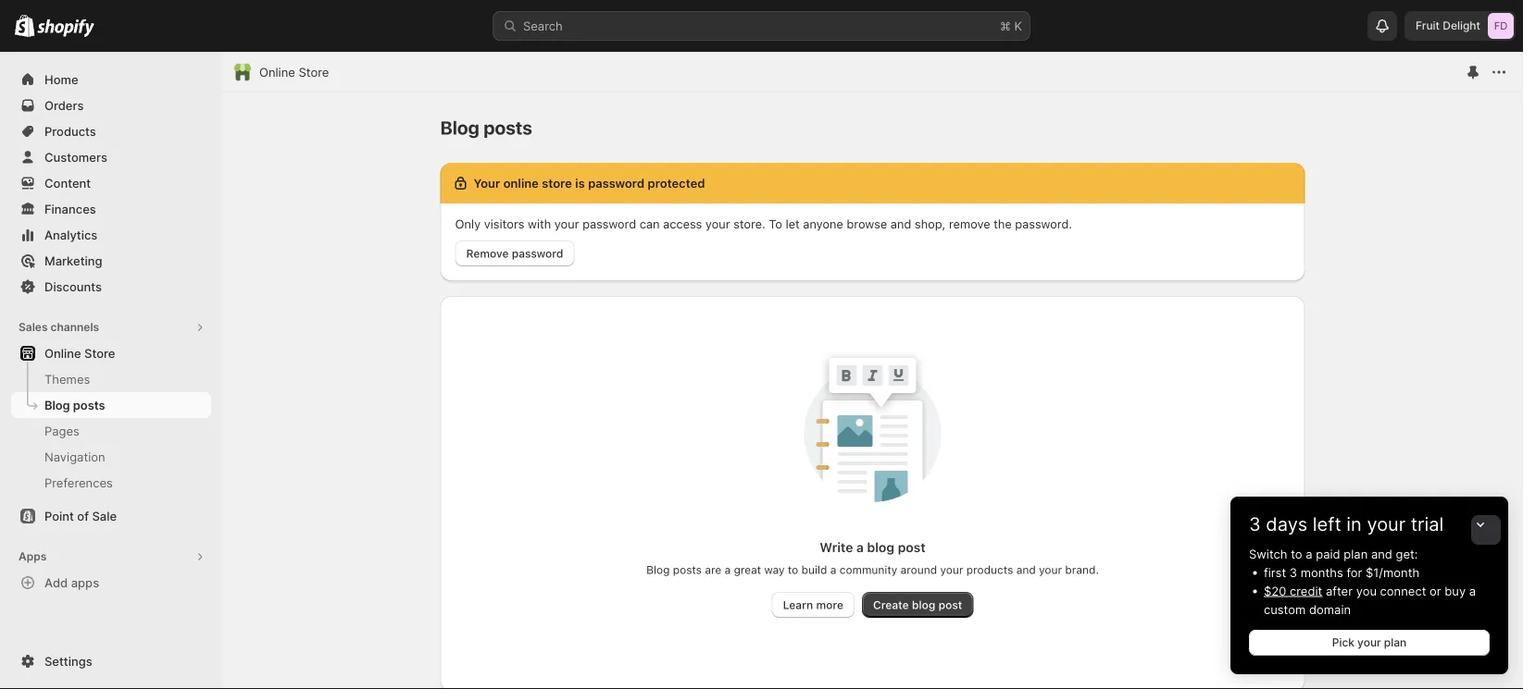 Task type: locate. For each thing, give the bounding box(es) containing it.
0 horizontal spatial store
[[84, 346, 115, 361]]

3 days left in your trial element
[[1231, 545, 1509, 675]]

3 days left in your trial
[[1249, 514, 1444, 536]]

online store link down channels
[[11, 341, 211, 367]]

credit
[[1290, 584, 1323, 599]]

preferences
[[44, 476, 113, 490]]

of
[[77, 509, 89, 524]]

store right online store image
[[299, 65, 329, 79]]

0 vertical spatial online store link
[[259, 63, 329, 81]]

0 horizontal spatial online store link
[[11, 341, 211, 367]]

1 horizontal spatial store
[[299, 65, 329, 79]]

after
[[1326, 584, 1353, 599]]

online store right online store image
[[259, 65, 329, 79]]

$20 credit link
[[1264, 584, 1323, 599]]

store down sales channels button
[[84, 346, 115, 361]]

0 horizontal spatial shopify image
[[15, 14, 34, 37]]

content link
[[11, 170, 211, 196]]

left
[[1313, 514, 1342, 536]]

analytics link
[[11, 222, 211, 248]]

0 horizontal spatial 3
[[1249, 514, 1261, 536]]

shopify image
[[15, 14, 34, 37], [37, 19, 95, 37]]

$20 credit
[[1264, 584, 1323, 599]]

1 horizontal spatial online store link
[[259, 63, 329, 81]]

online right online store image
[[259, 65, 295, 79]]

0 horizontal spatial online
[[44, 346, 81, 361]]

paid
[[1316, 547, 1341, 562]]

0 vertical spatial online
[[259, 65, 295, 79]]

sales channels button
[[11, 315, 211, 341]]

themes
[[44, 372, 90, 387]]

1 horizontal spatial shopify image
[[37, 19, 95, 37]]

and
[[1371, 547, 1393, 562]]

a right buy
[[1470, 584, 1476, 599]]

your right pick
[[1358, 637, 1381, 650]]

discounts link
[[11, 274, 211, 300]]

preferences link
[[11, 470, 211, 496]]

apps button
[[11, 545, 211, 570]]

a right to
[[1306, 547, 1313, 562]]

online store link
[[259, 63, 329, 81], [11, 341, 211, 367]]

point of sale button
[[0, 504, 222, 530]]

online store down channels
[[44, 346, 115, 361]]

sales channels
[[19, 321, 99, 334]]

fruit
[[1416, 19, 1440, 32]]

home
[[44, 72, 78, 87]]

marketing
[[44, 254, 102, 268]]

online store link right online store image
[[259, 63, 329, 81]]

switch to a paid plan and get:
[[1249, 547, 1418, 562]]

your up the and
[[1367, 514, 1406, 536]]

a inside after you connect or buy a custom domain
[[1470, 584, 1476, 599]]

3 right first
[[1290, 566, 1298, 580]]

⌘
[[1000, 19, 1011, 33]]

fruit delight image
[[1488, 13, 1514, 39]]

pages link
[[11, 419, 211, 445]]

online down the sales channels
[[44, 346, 81, 361]]

3 left days
[[1249, 514, 1261, 536]]

1 vertical spatial a
[[1470, 584, 1476, 599]]

orders link
[[11, 93, 211, 119]]

plan down after you connect or buy a custom domain
[[1384, 637, 1407, 650]]

point
[[44, 509, 74, 524]]

0 horizontal spatial a
[[1306, 547, 1313, 562]]

online store
[[259, 65, 329, 79], [44, 346, 115, 361]]

plan up for
[[1344, 547, 1368, 562]]

a
[[1306, 547, 1313, 562], [1470, 584, 1476, 599]]

point of sale
[[44, 509, 117, 524]]

add
[[44, 576, 68, 590]]

in
[[1347, 514, 1362, 536]]

online
[[259, 65, 295, 79], [44, 346, 81, 361]]

0 vertical spatial store
[[299, 65, 329, 79]]

after you connect or buy a custom domain
[[1264, 584, 1476, 617]]

0 vertical spatial online store
[[259, 65, 329, 79]]

0 vertical spatial your
[[1367, 514, 1406, 536]]

0 horizontal spatial online store
[[44, 346, 115, 361]]

finances link
[[11, 196, 211, 222]]

your
[[1367, 514, 1406, 536], [1358, 637, 1381, 650]]

sales
[[19, 321, 48, 334]]

0 vertical spatial 3
[[1249, 514, 1261, 536]]

custom
[[1264, 603, 1306, 617]]

1 horizontal spatial online store
[[259, 65, 329, 79]]

0 vertical spatial plan
[[1344, 547, 1368, 562]]

3
[[1249, 514, 1261, 536], [1290, 566, 1298, 580]]

1 vertical spatial 3
[[1290, 566, 1298, 580]]

pick
[[1332, 637, 1355, 650]]

0 horizontal spatial plan
[[1344, 547, 1368, 562]]

1 horizontal spatial a
[[1470, 584, 1476, 599]]

plan
[[1344, 547, 1368, 562], [1384, 637, 1407, 650]]

blog posts link
[[11, 393, 211, 419]]

store
[[299, 65, 329, 79], [84, 346, 115, 361]]

you
[[1356, 584, 1377, 599]]

finances
[[44, 202, 96, 216]]

blog posts
[[44, 398, 105, 413]]

connect
[[1380, 584, 1427, 599]]

online store image
[[233, 63, 252, 81]]

1 vertical spatial plan
[[1384, 637, 1407, 650]]

switch
[[1249, 547, 1288, 562]]



Task type: describe. For each thing, give the bounding box(es) containing it.
1 vertical spatial online
[[44, 346, 81, 361]]

delight
[[1443, 19, 1481, 32]]

customers
[[44, 150, 107, 164]]

to
[[1291, 547, 1303, 562]]

orders
[[44, 98, 84, 113]]

apps
[[71, 576, 99, 590]]

content
[[44, 176, 91, 190]]

settings
[[44, 655, 92, 669]]

marketing link
[[11, 248, 211, 274]]

trial
[[1411, 514, 1444, 536]]

blog
[[44, 398, 70, 413]]

analytics
[[44, 228, 98, 242]]

domain
[[1309, 603, 1351, 617]]

posts
[[73, 398, 105, 413]]

discounts
[[44, 280, 102, 294]]

buy
[[1445, 584, 1466, 599]]

pick your plan
[[1332, 637, 1407, 650]]

$1/month
[[1366, 566, 1420, 580]]

navigation link
[[11, 445, 211, 470]]

⌘ k
[[1000, 19, 1022, 33]]

products
[[44, 124, 96, 138]]

get:
[[1396, 547, 1418, 562]]

first 3 months for $1/month
[[1264, 566, 1420, 580]]

0 vertical spatial a
[[1306, 547, 1313, 562]]

add apps button
[[11, 570, 211, 596]]

1 vertical spatial store
[[84, 346, 115, 361]]

home link
[[11, 67, 211, 93]]

1 vertical spatial online store link
[[11, 341, 211, 367]]

1 horizontal spatial plan
[[1384, 637, 1407, 650]]

channels
[[50, 321, 99, 334]]

k
[[1015, 19, 1022, 33]]

or
[[1430, 584, 1442, 599]]

your inside dropdown button
[[1367, 514, 1406, 536]]

3 days left in your trial button
[[1231, 497, 1509, 536]]

customers link
[[11, 144, 211, 170]]

days
[[1266, 514, 1308, 536]]

pick your plan link
[[1249, 631, 1490, 657]]

1 vertical spatial your
[[1358, 637, 1381, 650]]

1 vertical spatial online store
[[44, 346, 115, 361]]

navigation
[[44, 450, 105, 464]]

add apps
[[44, 576, 99, 590]]

settings link
[[11, 649, 211, 675]]

products link
[[11, 119, 211, 144]]

pages
[[44, 424, 80, 438]]

sale
[[92, 509, 117, 524]]

point of sale link
[[11, 504, 211, 530]]

first
[[1264, 566, 1286, 580]]

3 inside dropdown button
[[1249, 514, 1261, 536]]

1 horizontal spatial 3
[[1290, 566, 1298, 580]]

fruit delight
[[1416, 19, 1481, 32]]

themes link
[[11, 367, 211, 393]]

apps
[[19, 551, 47, 564]]

for
[[1347, 566, 1363, 580]]

1 horizontal spatial online
[[259, 65, 295, 79]]

search
[[523, 19, 563, 33]]

months
[[1301, 566, 1344, 580]]

$20
[[1264, 584, 1287, 599]]



Task type: vqa. For each thing, say whether or not it's contained in the screenshot.
My Store icon
no



